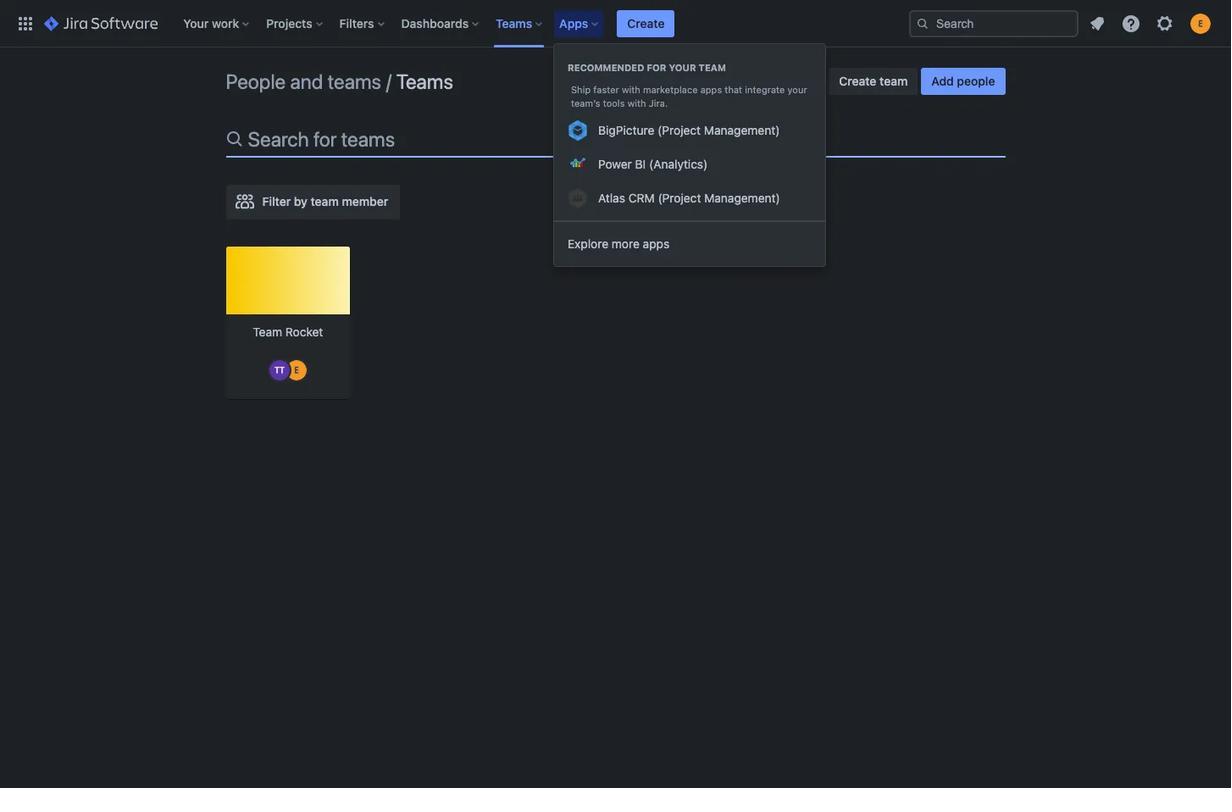 Task type: vqa. For each thing, say whether or not it's contained in the screenshot.
Dashboards "DROPDOWN BUTTON"
yes



Task type: locate. For each thing, give the bounding box(es) containing it.
0 vertical spatial apps
[[701, 84, 722, 95]]

recommended for your team
[[568, 62, 726, 73]]

1 horizontal spatial apps
[[701, 84, 722, 95]]

membes image
[[234, 192, 256, 213]]

ship
[[571, 84, 591, 95]]

explore more apps
[[568, 237, 670, 251]]

0 vertical spatial with
[[622, 84, 641, 95]]

your
[[669, 62, 697, 73], [788, 84, 808, 95]]

create for create
[[628, 16, 665, 30]]

management)
[[704, 123, 780, 137], [705, 191, 781, 205]]

apps button
[[555, 10, 606, 37]]

1 (project from the top
[[658, 123, 701, 137]]

with left jira.
[[628, 97, 647, 109]]

filter by team member
[[262, 194, 389, 209]]

with
[[622, 84, 641, 95], [628, 97, 647, 109]]

1 vertical spatial create
[[840, 74, 877, 88]]

your right integrate
[[788, 84, 808, 95]]

team up that
[[699, 62, 726, 73]]

jira software image
[[44, 13, 158, 33], [44, 13, 158, 33]]

1 vertical spatial (project
[[658, 191, 701, 205]]

apps left that
[[701, 84, 722, 95]]

apps inside ship faster with marketplace apps that integrate your team's tools with jira.
[[701, 84, 722, 95]]

avatar group element
[[268, 359, 308, 382]]

bi
[[636, 157, 646, 171]]

Search field
[[910, 10, 1079, 37]]

1 vertical spatial your
[[788, 84, 808, 95]]

recommended
[[568, 62, 645, 73]]

your
[[183, 16, 209, 30]]

rocket
[[286, 325, 323, 339]]

add people button
[[922, 68, 1006, 95]]

1 vertical spatial management)
[[705, 191, 781, 205]]

1 horizontal spatial teams
[[496, 16, 533, 30]]

search icon image
[[224, 129, 245, 149]]

teams button
[[491, 10, 550, 37]]

1 vertical spatial apps
[[643, 237, 670, 251]]

1 vertical spatial with
[[628, 97, 647, 109]]

1 vertical spatial team
[[880, 74, 908, 88]]

(project down (analytics)
[[658, 191, 701, 205]]

bigpicture (project management) link
[[554, 114, 826, 148]]

filters button
[[335, 10, 391, 37]]

0 horizontal spatial create
[[628, 16, 665, 30]]

atlas crm (project management)
[[599, 191, 781, 205]]

filters
[[340, 16, 374, 30]]

apps
[[701, 84, 722, 95], [643, 237, 670, 251]]

(project
[[658, 123, 701, 137], [658, 191, 701, 205]]

create inside create team button
[[840, 74, 877, 88]]

2 vertical spatial team
[[311, 194, 339, 209]]

filter by team member button
[[226, 185, 400, 220]]

tools
[[603, 97, 625, 109]]

teams right /
[[396, 70, 454, 93]]

0 horizontal spatial your
[[669, 62, 697, 73]]

your work button
[[178, 10, 256, 37]]

team left add at the right of the page
[[880, 74, 908, 88]]

notifications image
[[1088, 13, 1108, 33]]

1 vertical spatial teams
[[396, 70, 454, 93]]

powerbi logo image
[[568, 154, 588, 175]]

0 vertical spatial (project
[[658, 123, 701, 137]]

for
[[647, 62, 667, 73]]

management) down that
[[704, 123, 780, 137]]

teams left apps
[[496, 16, 533, 30]]

0 vertical spatial teams
[[496, 16, 533, 30]]

team inside group
[[699, 62, 726, 73]]

create inside create button
[[628, 16, 665, 30]]

dashboards button
[[396, 10, 486, 37]]

teams
[[496, 16, 533, 30], [396, 70, 454, 93]]

create for create team
[[840, 74, 877, 88]]

banner
[[0, 0, 1232, 47]]

power
[[599, 157, 632, 171]]

team right by
[[311, 194, 339, 209]]

0 vertical spatial your
[[669, 62, 697, 73]]

0 vertical spatial team
[[699, 62, 726, 73]]

and
[[290, 70, 323, 93]]

team rocket
[[253, 325, 323, 339]]

1 horizontal spatial team
[[699, 62, 726, 73]]

people
[[958, 74, 996, 88]]

search image
[[916, 17, 930, 30]]

1 horizontal spatial create
[[840, 74, 877, 88]]

0 vertical spatial create
[[628, 16, 665, 30]]

bigpicture
[[599, 123, 655, 137]]

/
[[386, 70, 392, 93]]

team rocket image
[[226, 247, 350, 315]]

group
[[554, 44, 826, 220]]

1 horizontal spatial your
[[788, 84, 808, 95]]

appswitcher icon image
[[15, 13, 36, 33]]

add
[[932, 74, 954, 88]]

apps right more at the top of the page
[[643, 237, 670, 251]]

create
[[628, 16, 665, 30], [840, 74, 877, 88]]

(project up (analytics)
[[658, 123, 701, 137]]

projects button
[[261, 10, 329, 37]]

management) down power bi (analytics) link
[[705, 191, 781, 205]]

0 horizontal spatial team
[[311, 194, 339, 209]]

with up tools
[[622, 84, 641, 95]]

projects
[[266, 16, 313, 30]]

team
[[699, 62, 726, 73], [880, 74, 908, 88], [311, 194, 339, 209]]

your up marketplace
[[669, 62, 697, 73]]

create team
[[840, 74, 908, 88]]



Task type: describe. For each thing, give the bounding box(es) containing it.
marketplace
[[643, 84, 698, 95]]

your inside ship faster with marketplace apps that integrate your team's tools with jira.
[[788, 84, 808, 95]]

people and teams / teams
[[226, 70, 454, 93]]

your work
[[183, 16, 239, 30]]

member
[[342, 194, 389, 209]]

by
[[294, 194, 308, 209]]

crm
[[629, 191, 655, 205]]

team rocket link
[[226, 247, 350, 404]]

0 vertical spatial management)
[[704, 123, 780, 137]]

atlas
[[599, 191, 626, 205]]

that
[[725, 84, 743, 95]]

power bi (analytics)
[[599, 157, 708, 171]]

your profile and settings image
[[1191, 13, 1211, 33]]

explore
[[568, 237, 609, 251]]

people
[[226, 70, 286, 93]]

teams inside dropdown button
[[496, 16, 533, 30]]

(analytics)
[[649, 157, 708, 171]]

power bi (analytics) link
[[554, 148, 826, 181]]

create button
[[617, 10, 675, 37]]

explore more apps link
[[554, 227, 826, 261]]

settings image
[[1156, 13, 1176, 33]]

banner containing your work
[[0, 0, 1232, 47]]

integrate
[[745, 84, 785, 95]]

2 (project from the top
[[658, 191, 701, 205]]

team's
[[571, 97, 601, 109]]

work
[[212, 16, 239, 30]]

bigpicture (project management)
[[599, 123, 780, 137]]

0 horizontal spatial teams
[[396, 70, 454, 93]]

add people
[[932, 74, 996, 88]]

atlas crm (project management) link
[[554, 181, 826, 215]]

0 horizontal spatial apps
[[643, 237, 670, 251]]

more
[[612, 237, 640, 251]]

ship faster with marketplace apps that integrate your team's tools with jira.
[[571, 84, 808, 109]]

jira.
[[649, 97, 668, 109]]

Search for teams field
[[246, 113, 1004, 165]]

primary element
[[10, 0, 910, 47]]

help image
[[1122, 13, 1142, 33]]

group containing bigpicture (project management)
[[554, 44, 826, 220]]

apps
[[560, 16, 589, 30]]

dashboards
[[401, 16, 469, 30]]

team
[[253, 325, 282, 339]]

faster
[[594, 84, 619, 95]]

create team button
[[829, 68, 918, 95]]

2 horizontal spatial team
[[880, 74, 908, 88]]

filter
[[262, 194, 291, 209]]

teams
[[328, 70, 382, 93]]

bigpicture logo image
[[568, 120, 588, 141]]

atlascmr logo image
[[568, 188, 588, 209]]



